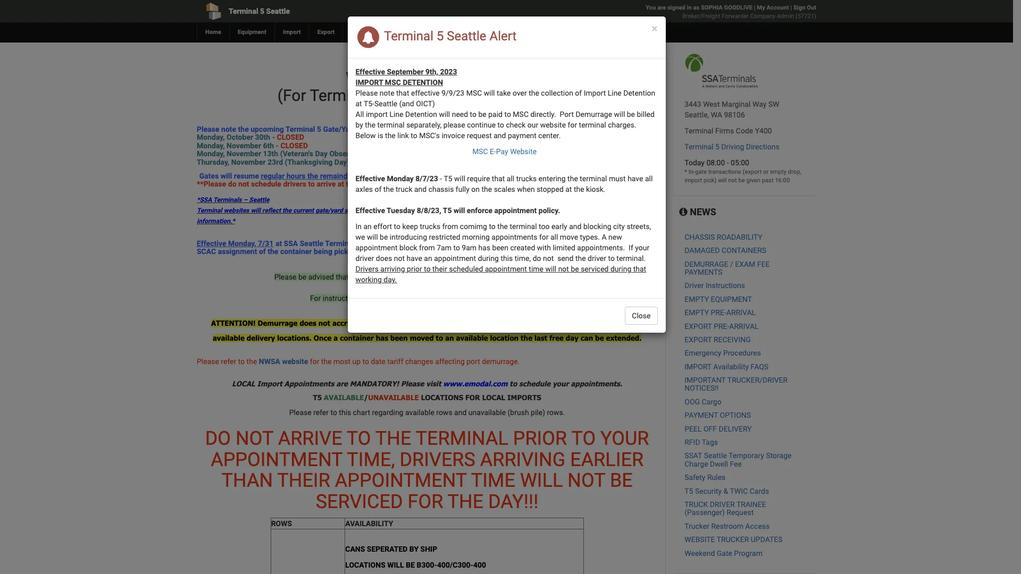 Task type: describe. For each thing, give the bounding box(es) containing it.
and right rows
[[454, 409, 467, 417]]

- inside today                                                                                                                                                                                                                                                                                                                                                                                                                                                                                                                                                                                                                                                                                                           08:00 - 05:00 * in-gate transactions (export or empty drop, import pick) will not be given past 16:00
[[727, 159, 729, 167]]

continue
[[467, 121, 496, 129]]

free inside weekend gate guidelines please be advised that beginning june 3, 2023 t5 will be open for a fee based weekend gate. this will not affect container free time. for instructions on participation please refer to the weekend gate link .
[[459, 284, 472, 292]]

tariff
[[388, 357, 404, 366]]

all inside in an effort to keep trucks from comimg to the terminal too early and blocking city streets, we will be introducing restricted morning appointments for all move types. a new appointment block from 7am to 9am has been created with limited appointments.  if your driver does not have an appointment during this time, do not  send the driver to terminal. drivers arriving prior to their scheduled appointment time will not be serviced during that working day.
[[551, 233, 558, 242]]

1 vertical spatial chart
[[353, 409, 370, 417]]

1 vertical spatial locations
[[345, 561, 386, 570]]

introducing
[[390, 233, 427, 242]]

available
[[324, 394, 364, 402]]

the left the nwsa
[[247, 357, 257, 366]]

see
[[575, 319, 587, 328]]

- down below
[[366, 150, 369, 158]]

5 for terminal 5 driving directions
[[716, 143, 720, 151]]

1 vertical spatial will
[[387, 561, 404, 570]]

day
[[315, 150, 328, 158]]

our
[[528, 121, 539, 129]]

sc
[[479, 147, 488, 156]]

1 horizontal spatial detention
[[624, 89, 656, 97]]

account
[[767, 4, 789, 11]]

empty pre-arrival link
[[685, 309, 756, 317]]

1 vertical spatial from
[[442, 222, 458, 231]]

terminal inside in an effort to keep trucks from comimg to the terminal too early and blocking city streets, we will be introducing restricted morning appointments for all move types. a new appointment block from 7am to 9am has been created with limited appointments.  if your driver does not have an appointment during this time, do not  send the driver to terminal. drivers arriving prior to their scheduled appointment time will not be serviced during that working day.
[[510, 222, 537, 231]]

1 vertical spatial not
[[568, 470, 605, 492]]

the down the once
[[321, 357, 332, 366]]

closed up (veteran's
[[277, 133, 304, 142]]

1 vertical spatial website
[[282, 357, 308, 366]]

arriving
[[480, 449, 566, 471]]

my account link
[[757, 4, 789, 11]]

please down attention!
[[197, 357, 219, 366]]

that inside effective september 9th, 2023 import msc detention please note that effective 9/9/23 msc will take over the collection of import line detention at t5-seattle (and oict) all import line detention will need to be paid to msc directly.  port demurrage will be billed by the terminal separately, please continue to check our website for terminal charges. below is the link to msc's invoice request and payment center.
[[396, 89, 409, 97]]

terminal up september
[[384, 29, 434, 44]]

will inside *ssa terminals – seattle terminal websites will reflect the current gate/yard schedules. please do not rely on information from outside parties as they may not reflect the most up to date information.*
[[251, 207, 261, 214]]

info circle image
[[680, 207, 688, 217]]

*
[[685, 169, 687, 176]]

fee
[[498, 273, 508, 282]]

payment
[[508, 131, 537, 140]]

0 horizontal spatial an
[[364, 222, 372, 231]]

2 | from the left
[[791, 4, 792, 11]]

0 vertical spatial arrival
[[727, 309, 756, 317]]

terminal up "equipment"
[[229, 7, 258, 15]]

when
[[517, 185, 535, 194]]

to inside local import appointments are mandatory! please visit www.emodal.com to schedule your appointments. t5 available / unavailable locations for local imports
[[510, 380, 517, 388]]

will inside - t5 will require that all trucks entering the terminal must have all axles of the truck and chassis fully on the scales when stopped at the kiosk.
[[454, 175, 465, 183]]

are inside local import appointments are mandatory! please visit www.emodal.com to schedule your appointments. t5 available / unavailable locations for local imports
[[336, 380, 348, 388]]

safety
[[685, 474, 706, 482]]

0 horizontal spatial locations.
[[277, 334, 312, 343]]

will left "need"
[[439, 110, 450, 119]]

terminal up all
[[310, 86, 372, 105]]

alert
[[490, 29, 517, 44]]

serviced
[[581, 265, 609, 273]]

tag
[[388, 247, 400, 256]]

t5 security & twic cards link
[[685, 487, 769, 496]]

terminals inside at ssa seattle terminals all trucks must have their license plate and rfid tag properly paired in emodal to the scac assignment of the container being picked up.
[[325, 239, 359, 248]]

tag
[[533, 239, 544, 248]]

2 empty from the top
[[685, 309, 709, 317]]

link inside weekend gate guidelines please be advised that beginning june 3, 2023 t5 will be open for a fee based weekend gate. this will not affect container free time. for instructions on participation please refer to the weekend gate link .
[[529, 294, 542, 303]]

on inside - t5 will require that all trucks entering the terminal must have all axles of the truck and chassis fully on the scales when stopped at the kiosk.
[[472, 185, 480, 194]]

y400
[[755, 127, 772, 135]]

the right is
[[385, 131, 396, 140]]

at right arrive
[[338, 180, 344, 189]]

a
[[602, 233, 607, 242]]

import inside local import appointments are mandatory! please visit www.emodal.com to schedule your appointments. t5 available / unavailable locations for local imports
[[257, 380, 282, 388]]

- right the 6th
[[276, 141, 279, 150]]

prior inside in an effort to keep trucks from comimg to the terminal too early and blocking city streets, we will be introducing restricted morning appointments for all move types. a new appointment block from 7am to 9am has been created with limited appointments.  if your driver does not have an appointment during this time, do not  send the driver to terminal. drivers arriving prior to their scheduled appointment time will not be serviced during that working day.
[[407, 265, 422, 273]]

seattle left alert
[[447, 29, 487, 44]]

schedule inside gates will resume regular hours the remainder of those weeks unless otherwise noted. **please do not schedule drivers to arrive at the terminals prior to gate opening at 8:00 am!**
[[251, 180, 281, 189]]

new
[[609, 233, 622, 242]]

the right the "send"
[[576, 254, 586, 263]]

website inside effective september 9th, 2023 import msc detention please note that effective 9/9/23 msc will take over the collection of import line detention at t5-seattle (and oict) all import line detention will need to be paid to msc directly.  port demurrage will be billed by the terminal separately, please continue to check our website for terminal charges. below is the link to msc's invoice request and payment center.
[[540, 121, 566, 129]]

chassis roadability link
[[685, 233, 763, 241]]

2 horizontal spatial msc
[[513, 110, 529, 119]]

the inside weekend gate guidelines please be advised that beginning june 3, 2023 t5 will be open for a fee based weekend gate. this will not affect container free time. for instructions on participation please refer to the weekend gate link .
[[467, 294, 477, 303]]

will left enforce
[[454, 206, 465, 215]]

seattle up import 'link'
[[266, 7, 290, 15]]

have inside in an effort to keep trucks from comimg to the terminal too early and blocking city streets, we will be introducing restricted morning appointments for all move types. a new appointment block from 7am to 9am has been created with limited appointments.  if your driver does not have an appointment during this time, do not  send the driver to terminal. drivers arriving prior to their scheduled appointment time will not be serviced during that working day.
[[407, 254, 422, 263]]

1 vertical spatial arrival
[[730, 322, 759, 331]]

1 to from the left
[[347, 428, 371, 450]]

0 vertical spatial pre-
[[711, 309, 727, 317]]

not right may
[[570, 207, 579, 214]]

2 vertical spatial from
[[419, 244, 435, 252]]

1 vertical spatial most
[[334, 357, 351, 366]]

t5 inside weekend gate guidelines please be advised that beginning june 3, 2023 t5 will be open for a fee based weekend gate. this will not affect container free time. for instructions on participation please refer to the weekend gate link .
[[429, 273, 438, 282]]

1 vertical spatial moved
[[410, 334, 434, 343]]

closed up (thanksgiving
[[281, 141, 308, 150]]

note inside please note the upcoming terminal 5 gate/yard schedule. monday, october 30th - closed monday, november 6th - closed monday, november 13th (veteran's day observed) - thursday, november 23rd (thanksgiving day) -
[[221, 125, 236, 134]]

2 driver from the left
[[588, 254, 607, 263]]

0 horizontal spatial detention
[[405, 110, 437, 119]]

do not arrive to the terminal prior to your appointment time, drivers arriving earlier than their appointment time will not be serviced for the day!!!
[[205, 428, 649, 513]]

sign
[[794, 4, 806, 11]]

oog
[[685, 398, 700, 406]]

the right entering
[[568, 175, 578, 183]]

effective for effective monday 8/7/23
[[356, 175, 385, 183]]

1 vertical spatial an
[[424, 254, 432, 263]]

port
[[467, 357, 480, 366]]

noted.
[[467, 172, 489, 180]]

to inside welcome to terminal 5 (for terminal map click here, t5 yard map )
[[416, 69, 430, 87]]

not inside weekend gate guidelines please be advised that beginning june 3, 2023 t5 will be open for a fee based weekend gate. this will not affect container free time. for instructions on participation please refer to the weekend gate link .
[[393, 284, 403, 292]]

admin
[[777, 13, 794, 20]]

msc's
[[419, 131, 440, 140]]

axles
[[356, 185, 373, 194]]

0 horizontal spatial all
[[507, 175, 515, 183]]

will down june at the left of the page
[[380, 284, 391, 292]]

terminals inside *ssa terminals – seattle terminal websites will reflect the current gate/yard schedules. please do not rely on information from outside parties as they may not reflect the most up to date information.*
[[213, 196, 242, 204]]

for up the "appointments"
[[310, 357, 319, 366]]

on inside weekend gate guidelines please be advised that beginning june 3, 2023 t5 will be open for a fee based weekend gate. this will not affect container free time. for instructions on participation please refer to the weekend gate link .
[[364, 294, 372, 303]]

gate inside gates will resume regular hours the remainder of those weeks unless otherwise noted. **please do not schedule drivers to arrive at the terminals prior to gate opening at 8:00 am!**
[[418, 180, 433, 189]]

chart inside 'attention! demurrage does not accrue until containers are moved into deliverable locations. please see chart below for available delivery locations. once a container has been moved to an available location the last free day can be extended.'
[[589, 319, 608, 328]]

the up appointments
[[498, 222, 508, 231]]

terminal down seattle,
[[685, 127, 714, 135]]

the down effective monday 8/7/23
[[384, 185, 394, 194]]

current
[[293, 207, 314, 214]]

1 horizontal spatial locations.
[[513, 319, 548, 328]]

1 export from the top
[[685, 322, 712, 331]]

demurrage inside effective september 9th, 2023 import msc detention please note that effective 9/9/23 msc will take over the collection of import line detention at t5-seattle (and oict) all import line detention will need to be paid to msc directly.  port demurrage will be billed by the terminal separately, please continue to check our website for terminal charges. below is the link to msc's invoice request and payment center.
[[576, 110, 612, 119]]

be down effort
[[380, 233, 388, 242]]

in inside at ssa seattle terminals all trucks must have their license plate and rfid tag properly paired in emodal to the scac assignment of the container being picked up.
[[598, 239, 605, 248]]

the up blocking
[[601, 207, 610, 214]]

the left terminals
[[346, 180, 357, 189]]

terminal up 9/9/23
[[434, 69, 496, 87]]

most inside *ssa terminals – seattle terminal websites will reflect the current gate/yard schedules. please do not rely on information from outside parties as they may not reflect the most up to date information.*
[[612, 207, 626, 214]]

weekend inside weekend gate guidelines please be advised that beginning june 3, 2023 t5 will be open for a fee based weekend gate. this will not affect container free time. for instructions on participation please refer to the weekend gate link .
[[479, 294, 510, 303]]

0 vertical spatial line
[[608, 89, 622, 97]]

400
[[473, 561, 486, 570]]

1 vertical spatial up
[[352, 357, 361, 366]]

gate inside chassis roadability damaged containers demurrage / exam fee payments driver instructions empty equipment empty pre-arrival export pre-arrival export receiving emergency procedures import availability faqs important trucker/driver notices!! oog cargo payment options peel off delivery rfid tags ssat seattle temporary storage charge dwell fee safety rules t5 security & twic cards truck driver trainee (passenger) request trucker restroom access website trucker updates weekend gate program
[[717, 549, 733, 558]]

payments
[[685, 268, 723, 277]]

weekend
[[532, 273, 562, 282]]

receiving
[[714, 336, 751, 344]]

(veteran's
[[280, 150, 313, 158]]

off
[[704, 425, 717, 433]]

observed)
[[330, 150, 364, 158]]

up inside *ssa terminals – seattle terminal websites will reflect the current gate/yard schedules. please do not rely on information from outside parties as they may not reflect the most up to date information.*
[[628, 207, 635, 214]]

0 horizontal spatial line
[[390, 110, 404, 119]]

the right over on the right top
[[529, 89, 539, 97]]

terminal left charges. at the right top of the page
[[579, 121, 606, 129]]

has inside in an effort to keep trucks from comimg to the terminal too early and blocking city streets, we will be introducing restricted morning appointments for all move types. a new appointment block from 7am to 9am has been created with limited appointments.  if your driver does not have an appointment during this time, do not  send the driver to terminal. drivers arriving prior to their scheduled appointment time will not be serviced during that working day.
[[479, 244, 491, 252]]

ssa
[[284, 239, 298, 248]]

with
[[537, 244, 551, 252]]

be up the continue
[[479, 110, 487, 119]]

last
[[535, 334, 548, 343]]

and inside - t5 will require that all trucks entering the terminal must have all axles of the truck and chassis fully on the scales when stopped at the kiosk.
[[414, 185, 427, 194]]

be up charges. at the right top of the page
[[627, 110, 635, 119]]

refer for please refer to the nwsa website for the most up to date tariff changes affecting port demurrage.
[[221, 357, 236, 366]]

1 driver from the left
[[356, 254, 374, 263]]

0 vertical spatial local
[[232, 380, 255, 388]]

terminal
[[416, 428, 508, 450]]

m sc e-pay website
[[473, 147, 539, 156]]

time
[[471, 470, 516, 492]]

demurrage inside 'attention! demurrage does not accrue until containers are moved into deliverable locations. please see chart below for available delivery locations. once a container has been moved to an available location the last free day can be extended.'
[[258, 319, 298, 328]]

0 horizontal spatial be
[[406, 561, 415, 570]]

please inside effective september 9th, 2023 import msc detention please note that effective 9/9/23 msc will take over the collection of import line detention at t5-seattle (and oict) all import line detention will need to be paid to msc directly.  port demurrage will be billed by the terminal separately, please continue to check our website for terminal charges. below is the link to msc's invoice request and payment center.
[[444, 121, 465, 129]]

that inside - t5 will require that all trucks entering the terminal must have all axles of the truck and chassis fully on the scales when stopped at the kiosk.
[[492, 175, 505, 183]]

will right we
[[367, 233, 378, 242]]

terminal 5 seattle alert
[[381, 29, 517, 44]]

13th
[[263, 150, 278, 158]]

trucks inside - t5 will require that all trucks entering the terminal must have all axles of the truck and chassis fully on the scales when stopped at the kiosk.
[[516, 175, 537, 183]]

export link
[[309, 22, 343, 43]]

×
[[652, 22, 658, 35]]

1 horizontal spatial the
[[448, 491, 484, 513]]

terminal 5 driving directions link
[[685, 143, 780, 151]]

locations will be b300-400/c300-400
[[345, 561, 486, 570]]

will left take at the top of page
[[484, 89, 495, 97]]

at inside at ssa seattle terminals all trucks must have their license plate and rfid tag properly paired in emodal to the scac assignment of the container being picked up.
[[276, 239, 282, 248]]

not down the "send"
[[558, 265, 569, 273]]

prior
[[513, 428, 567, 450]]

am!**
[[489, 180, 508, 189]]

0 vertical spatial during
[[478, 254, 499, 263]]

terminal up is
[[377, 121, 405, 129]]

the left the ssa
[[268, 247, 278, 256]]

1 vertical spatial pre-
[[714, 322, 730, 331]]

demurrage.
[[482, 357, 520, 366]]

is
[[378, 131, 383, 140]]

0 horizontal spatial available
[[213, 334, 245, 343]]

rfid inside at ssa seattle terminals all trucks must have their license plate and rfid tag properly paired in emodal to the scac assignment of the container being picked up.
[[516, 239, 532, 248]]

(thanksgiving
[[285, 158, 333, 166]]

not inside 'attention! demurrage does not accrue until containers are moved into deliverable locations. please see chart below for available delivery locations. once a container has been moved to an available location the last free day can be extended.'
[[319, 319, 330, 328]]

your inside in an effort to keep trucks from comimg to the terminal too early and blocking city streets, we will be introducing restricted morning appointments for all move types. a new appointment block from 7am to 9am has been created with limited appointments.  if your driver does not have an appointment during this time, do not  send the driver to terminal. drivers arriving prior to their scheduled appointment time will not be serviced during that working day.
[[635, 244, 650, 252]]

the down require
[[482, 185, 492, 194]]

terminal up today
[[685, 143, 714, 151]]

morning
[[462, 233, 490, 242]]

the inside please note the upcoming terminal 5 gate/yard schedule. monday, october 30th - closed monday, november 6th - closed monday, november 13th (veteran's day observed) - thursday, november 23rd (thanksgiving day) -
[[238, 125, 249, 134]]

please inside weekend gate guidelines please be advised that beginning june 3, 2023 t5 will be open for a fee based weekend gate. this will not affect container free time. for instructions on participation please refer to the weekend gate link .
[[418, 294, 439, 303]]

the right if
[[642, 239, 652, 248]]

.
[[542, 294, 544, 303]]

1 empty from the top
[[685, 295, 709, 304]]

as inside 'you are signed in as sophia goodlive | my account | sign out broker/freight forwarder company admin (57721)'
[[694, 4, 700, 11]]

trucks
[[375, 239, 398, 248]]

website trucker updates link
[[685, 536, 783, 544]]

2 to from the left
[[572, 428, 596, 450]]

0 horizontal spatial date
[[371, 357, 386, 366]]

marginal
[[722, 100, 751, 109]]

plate
[[483, 239, 500, 248]]

november left the 6th
[[227, 141, 261, 150]]

1 horizontal spatial available
[[405, 409, 435, 417]]

may
[[556, 207, 568, 214]]

terminal inside - t5 will require that all trucks entering the terminal must have all axles of the truck and chassis fully on the scales when stopped at the kiosk.
[[580, 175, 607, 183]]

of inside - t5 will require that all trucks entering the terminal must have all axles of the truck and chassis fully on the scales when stopped at the kiosk.
[[375, 185, 382, 194]]

0 horizontal spatial msc
[[385, 78, 401, 87]]

move
[[560, 233, 578, 242]]

container inside 'attention! demurrage does not accrue until containers are moved into deliverable locations. please see chart below for available delivery locations. once a container has been moved to an available location the last free day can be extended.'
[[340, 334, 374, 343]]

7am
[[437, 244, 452, 252]]

- right day)
[[352, 158, 354, 166]]

do inside *ssa terminals – seattle terminal websites will reflect the current gate/yard schedules. please do not rely on information from outside parties as they may not reflect the most up to date information.*
[[398, 207, 406, 214]]

rfid inside chassis roadability damaged containers demurrage / exam fee payments driver instructions empty equipment empty pre-arrival export pre-arrival export receiving emergency procedures import availability faqs important trucker/driver notices!! oog cargo payment options peel off delivery rfid tags ssat seattle temporary storage charge dwell fee safety rules t5 security & twic cards truck driver trainee (passenger) request trucker restroom access website trucker updates weekend gate program
[[685, 438, 700, 447]]

effective for effective tuesday 8/8/23, t5 will enforce appointment policy.
[[356, 206, 385, 215]]

at inside - t5 will require that all trucks entering the terminal must have all axles of the truck and chassis fully on the scales when stopped at the kiosk.
[[566, 185, 572, 194]]

in inside 'you are signed in as sophia goodlive | my account | sign out broker/freight forwarder company admin (57721)'
[[687, 4, 692, 11]]

terminal 5 seattle image
[[685, 53, 759, 88]]

by
[[410, 545, 419, 554]]

all
[[356, 110, 364, 119]]

to inside 'attention! demurrage does not accrue until containers are moved into deliverable locations. please see chart below for available delivery locations. once a container has been moved to an available location the last free day can be extended.'
[[436, 334, 443, 343]]

wa
[[711, 111, 722, 119]]

gates will resume regular hours the remainder of those weeks unless otherwise noted. **please do not schedule drivers to arrive at the terminals prior to gate opening at 8:00 am!**
[[197, 172, 508, 189]]

t5 right '8/8/23,'
[[443, 206, 452, 215]]

transactions
[[709, 169, 742, 176]]

0 vertical spatial moved
[[430, 319, 454, 328]]

(brush
[[508, 409, 529, 417]]

link
[[398, 131, 409, 140]]

import inside effective september 9th, 2023 import msc detention please note that effective 9/9/23 msc will take over the collection of import line detention at t5-seattle (and oict) all import line detention will need to be paid to msc directly.  port demurrage will be billed by the terminal separately, please continue to check our website for terminal charges. below is the link to msc's invoice request and payment center.
[[356, 78, 383, 87]]

at left the 8:00
[[464, 180, 470, 189]]

will right time
[[546, 265, 557, 273]]

5 inside welcome to terminal 5 (for terminal map click here, t5 yard map )
[[500, 69, 509, 87]]

not left rely
[[407, 207, 416, 214]]

open
[[462, 273, 479, 282]]

terminals
[[359, 180, 390, 189]]

welcome
[[346, 69, 412, 87]]

9am
[[462, 244, 477, 252]]

terminal 5 seattle link
[[197, 0, 446, 22]]

the down (thanksgiving
[[308, 172, 318, 180]]

0 horizontal spatial rfid
[[371, 247, 387, 256]]

stopped
[[537, 185, 564, 194]]

be down guidelines
[[452, 273, 461, 282]]

have inside - t5 will require that all trucks entering the terminal must have all axles of the truck and chassis fully on the scales when stopped at the kiosk.
[[628, 175, 643, 183]]

charge
[[685, 460, 708, 469]]

effective tuesday 8/8/23, t5 will enforce appointment policy.
[[356, 206, 562, 215]]

the left kiosk.
[[574, 185, 584, 194]]

for inside do not arrive to the terminal prior to your appointment time, drivers arriving earlier than their appointment time will not be serviced for the day!!!
[[408, 491, 443, 513]]

procedures
[[723, 349, 761, 358]]

please up the arrive
[[289, 409, 312, 417]]

please inside effective september 9th, 2023 import msc detention please note that effective 9/9/23 msc will take over the collection of import line detention at t5-seattle (and oict) all import line detention will need to be paid to msc directly.  port demurrage will be billed by the terminal separately, please continue to check our website for terminal charges. below is the link to msc's invoice request and payment center.
[[356, 89, 378, 97]]

be left advised
[[298, 273, 307, 282]]

to inside at ssa seattle terminals all trucks must have their license plate and rfid tag properly paired in emodal to the scac assignment of the container being picked up.
[[633, 239, 640, 248]]

/ inside local import appointments are mandatory! please visit www.emodal.com to schedule your appointments. t5 available / unavailable locations for local imports
[[364, 394, 368, 402]]

3,
[[403, 273, 409, 282]]

participation
[[374, 294, 416, 303]]

been inside 'attention! demurrage does not accrue until containers are moved into deliverable locations. please see chart below for available delivery locations. once a container has been moved to an available location the last free day can be extended.'
[[390, 334, 408, 343]]



Task type: locate. For each thing, give the bounding box(es) containing it.
t5 inside local import appointments are mandatory! please visit www.emodal.com to schedule your appointments. t5 available / unavailable locations for local imports
[[313, 394, 322, 402]]

for inside weekend gate guidelines please be advised that beginning june 3, 2023 t5 will be open for a fee based weekend gate. this will not affect container free time. for instructions on participation please refer to the weekend gate link .
[[481, 273, 490, 282]]

up up mandatory!
[[352, 357, 361, 366]]

trucks up when on the top right of page
[[516, 175, 537, 183]]

will down prior
[[520, 470, 563, 492]]

created
[[510, 244, 535, 252]]

gates
[[199, 172, 219, 180]]

2 horizontal spatial are
[[658, 4, 666, 11]]

empty down 'driver'
[[685, 295, 709, 304]]

1 vertical spatial /
[[364, 394, 368, 402]]

arrival
[[727, 309, 756, 317], [730, 322, 759, 331]]

november up resume
[[231, 158, 266, 166]]

| left "sign"
[[791, 4, 792, 11]]

1 horizontal spatial local
[[482, 394, 506, 402]]

a inside weekend gate guidelines please be advised that beginning june 3, 2023 t5 will be open for a fee based weekend gate. this will not affect container free time. for instructions on participation please refer to the weekend gate link .
[[492, 273, 496, 282]]

drop,
[[788, 169, 802, 176]]

2 reflect from the left
[[581, 207, 599, 214]]

rfid up time,
[[516, 239, 532, 248]]

map up the port
[[544, 86, 575, 105]]

to inside *ssa terminals – seattle terminal websites will reflect the current gate/yard schedules. please do not rely on information from outside parties as they may not reflect the most up to date information.*
[[637, 207, 642, 214]]

seattle right the ssa
[[300, 239, 324, 248]]

terminal inside please note the upcoming terminal 5 gate/yard schedule. monday, october 30th - closed monday, november 6th - closed monday, november 13th (veteran's day observed) - thursday, november 23rd (thanksgiving day) -
[[286, 125, 315, 134]]

1 horizontal spatial demurrage
[[576, 110, 612, 119]]

arrival down equipment
[[727, 309, 756, 317]]

please up t5-
[[356, 89, 378, 97]]

1 vertical spatial schedule
[[519, 380, 551, 388]]

please note the upcoming terminal 5 gate/yard schedule. monday, october 30th - closed monday, november 6th - closed monday, november 13th (veteran's day observed) - thursday, november 23rd (thanksgiving day) -
[[197, 125, 391, 166]]

and down 8/7/23 at the top left of page
[[414, 185, 427, 194]]

your right if
[[635, 244, 650, 252]]

their inside at ssa seattle terminals all trucks must have their license plate and rfid tag properly paired in emodal to the scac assignment of the container being picked up.
[[440, 239, 455, 248]]

from inside *ssa terminals – seattle terminal websites will reflect the current gate/yard schedules. please do not rely on information from outside parties as they may not reflect the most up to date information.*
[[474, 207, 488, 214]]

the left current
[[283, 207, 292, 214]]

of inside gates will resume regular hours the remainder of those weeks unless otherwise noted. **please do not schedule drivers to arrive at the terminals prior to gate opening at 8:00 am!**
[[356, 172, 363, 180]]

0 horizontal spatial the
[[375, 428, 411, 450]]

msc right 9/9/23
[[466, 89, 482, 97]]

t5 down safety
[[685, 487, 693, 496]]

local
[[232, 380, 255, 388], [482, 394, 506, 402]]

0 vertical spatial this
[[501, 254, 513, 263]]

1 vertical spatial during
[[611, 265, 632, 273]]

information.*
[[197, 218, 235, 225]]

as inside *ssa terminals – seattle terminal websites will reflect the current gate/yard schedules. please do not rely on information from outside parties as they may not reflect the most up to date information.*
[[534, 207, 541, 214]]

weekend down website
[[685, 549, 715, 558]]

at left t5-
[[356, 99, 362, 108]]

- up "chassis"
[[440, 175, 442, 183]]

1 horizontal spatial link
[[529, 294, 542, 303]]

of inside effective september 9th, 2023 import msc detention please note that effective 9/9/23 msc will take over the collection of import line detention at t5-seattle (and oict) all import line detention will need to be paid to msc directly.  port demurrage will be billed by the terminal separately, please continue to check our website for terminal charges. below is the link to msc's invoice request and payment center.
[[575, 89, 582, 97]]

will inside today                                                                                                                                                                                                                                                                                                                                                                                                                                                                                                                                                                                                                                                                                                           08:00 - 05:00 * in-gate transactions (export or empty drop, import pick) will not be given past 16:00
[[718, 177, 727, 184]]

that inside weekend gate guidelines please be advised that beginning june 3, 2023 t5 will be open for a fee based weekend gate. this will not affect container free time. for instructions on participation please refer to the weekend gate link .
[[336, 273, 349, 282]]

effective for effective september 9th, 2023 import msc detention please note that effective 9/9/23 msc will take over the collection of import line detention at t5-seattle (and oict) all import line detention will need to be paid to msc directly.  port demurrage will be billed by the terminal separately, please continue to check our website for terminal charges. below is the link to msc's invoice request and payment center.
[[356, 68, 385, 76]]

0 vertical spatial website
[[540, 121, 566, 129]]

0 horizontal spatial as
[[534, 207, 541, 214]]

please up day
[[550, 319, 573, 328]]

and up pay
[[494, 131, 506, 140]]

1 horizontal spatial chart
[[589, 319, 608, 328]]

extended.
[[606, 334, 642, 343]]

refer for please refer to this chart regarding available rows and unavailable (brush pile) rows.
[[313, 409, 329, 417]]

please down the ssa
[[274, 273, 297, 282]]

pay
[[496, 147, 508, 156]]

seattle inside effective september 9th, 2023 import msc detention please note that effective 9/9/23 msc will take over the collection of import line detention at t5-seattle (and oict) all import line detention will need to be paid to msc directly.  port demurrage will be billed by the terminal separately, please continue to check our website for terminal charges. below is the link to msc's invoice request and payment center.
[[375, 99, 398, 108]]

equipment
[[238, 29, 266, 36]]

t5 inside - t5 will require that all trucks entering the terminal must have all axles of the truck and chassis fully on the scales when stopped at the kiosk.
[[444, 175, 453, 183]]

demurrage
[[685, 260, 729, 268]]

damaged containers link
[[685, 246, 767, 255]]

do right **please
[[228, 180, 237, 189]]

1 vertical spatial gate
[[418, 180, 433, 189]]

this inside in an effort to keep trucks from comimg to the terminal too early and blocking city streets, we will be introducing restricted morning appointments for all move types. a new appointment block from 7am to 9am has been created with limited appointments.  if your driver does not have an appointment during this time, do not  send the driver to terminal. drivers arriving prior to their scheduled appointment time will not be serviced during that working day.
[[501, 254, 513, 263]]

fee
[[730, 460, 742, 469]]

/ down mandatory!
[[364, 394, 368, 402]]

t5-
[[364, 99, 375, 108]]

2 vertical spatial have
[[407, 254, 422, 263]]

not
[[236, 428, 273, 450], [568, 470, 605, 492]]

serviced
[[316, 491, 403, 513]]

does up the once
[[300, 319, 316, 328]]

be down the "send"
[[571, 265, 579, 273]]

t5 inside chassis roadability damaged containers demurrage / exam fee payments driver instructions empty equipment empty pre-arrival export pre-arrival export receiving emergency procedures import availability faqs important trucker/driver notices!! oog cargo payment options peel off delivery rfid tags ssat seattle temporary storage charge dwell fee safety rules t5 security & twic cards truck driver trainee (passenger) request trucker restroom access website trucker updates weekend gate program
[[685, 487, 693, 496]]

t5 down the "appointments"
[[313, 394, 322, 402]]

please refer to this chart regarding available rows and unavailable (brush pile) rows.
[[289, 409, 565, 417]]

0 horizontal spatial demurrage
[[258, 319, 298, 328]]

- right 30th
[[272, 133, 275, 142]]

of right assignment
[[259, 247, 266, 256]]

in-
[[689, 169, 695, 176]]

rely
[[418, 207, 429, 214]]

please down 'affect'
[[418, 294, 439, 303]]

1 horizontal spatial to
[[572, 428, 596, 450]]

for inside effective september 9th, 2023 import msc detention please note that effective 9/9/23 msc will take over the collection of import line detention at t5-seattle (and oict) all import line detention will need to be paid to msc directly.  port demurrage will be billed by the terminal separately, please continue to check our website for terminal charges. below is the link to msc's invoice request and payment center.
[[568, 121, 577, 129]]

of up axles
[[356, 172, 363, 180]]

import right )
[[584, 89, 606, 97]]

export
[[317, 29, 335, 36]]

seattle inside *ssa terminals – seattle terminal websites will reflect the current gate/yard schedules. please do not rely on information from outside parties as they may not reflect the most up to date information.*
[[249, 196, 269, 204]]

locations inside local import appointments are mandatory! please visit www.emodal.com to schedule your appointments. t5 available / unavailable locations for local imports
[[421, 394, 463, 402]]

and up move on the top right of page
[[569, 222, 582, 231]]

refer down available on the left of the page
[[313, 409, 329, 417]]

0 horizontal spatial weekend
[[479, 294, 510, 303]]

on
[[472, 185, 480, 194], [430, 207, 437, 214], [364, 294, 372, 303]]

opening
[[435, 180, 462, 189]]

effective monday 8/7/23
[[356, 175, 438, 183]]

0 vertical spatial weekend
[[479, 294, 510, 303]]

please inside local import appointments are mandatory! please visit www.emodal.com to schedule your appointments. t5 available / unavailable locations for local imports
[[401, 380, 424, 388]]

link down introducing
[[402, 247, 416, 256]]

please inside *ssa terminals – seattle terminal websites will reflect the current gate/yard schedules. please do not rely on information from outside parties as they may not reflect the most up to date information.*
[[377, 207, 397, 214]]

refer inside weekend gate guidelines please be advised that beginning june 3, 2023 t5 will be open for a fee based weekend gate. this will not affect container free time. for instructions on participation please refer to the weekend gate link .
[[441, 294, 457, 303]]

date
[[644, 207, 657, 214], [371, 357, 386, 366]]

0 horizontal spatial website
[[282, 357, 308, 366]]

have
[[628, 175, 643, 183], [422, 239, 438, 248], [407, 254, 422, 263]]

has down containers
[[376, 334, 388, 343]]

that down terminal.
[[633, 265, 647, 273]]

unless
[[409, 172, 431, 180]]

dwell
[[710, 460, 728, 469]]

rows
[[271, 520, 292, 529]]

for inside in an effort to keep trucks from comimg to the terminal too early and blocking city streets, we will be introducing restricted morning appointments for all move types. a new appointment block from 7am to 9am has been created with limited appointments.  if your driver does not have an appointment during this time, do not  send the driver to terminal. drivers arriving prior to their scheduled appointment time will not be serviced during that working day.
[[539, 233, 549, 242]]

0 vertical spatial msc
[[385, 78, 401, 87]]

empty
[[685, 295, 709, 304], [685, 309, 709, 317]]

5 for terminal 5 seattle
[[260, 7, 264, 15]]

1 map from the left
[[376, 86, 407, 105]]

2 vertical spatial msc
[[513, 110, 529, 119]]

1 horizontal spatial an
[[424, 254, 432, 263]]

0 horizontal spatial 2023
[[411, 273, 427, 282]]

2023 inside effective september 9th, 2023 import msc detention please note that effective 9/9/23 msc will take over the collection of import line detention at t5-seattle (and oict) all import line detention will need to be paid to msc directly.  port demurrage will be billed by the terminal separately, please continue to check our website for terminal charges. below is the link to msc's invoice request and payment center.
[[440, 68, 457, 76]]

below
[[610, 319, 631, 328]]

schedule inside local import appointments are mandatory! please visit www.emodal.com to schedule your appointments. t5 available / unavailable locations for local imports
[[519, 380, 551, 388]]

container
[[280, 247, 312, 256], [426, 284, 458, 292], [340, 334, 374, 343]]

from left 7am
[[419, 244, 435, 252]]

picked
[[334, 247, 357, 256]]

scac
[[197, 247, 216, 256]]

weekend inside chassis roadability damaged containers demurrage / exam fee payments driver instructions empty equipment empty pre-arrival export pre-arrival export receiving emergency procedures import availability faqs important trucker/driver notices!! oog cargo payment options peel off delivery rfid tags ssat seattle temporary storage charge dwell fee safety rules t5 security & twic cards truck driver trainee (passenger) request trucker restroom access website trucker updates weekend gate program
[[685, 549, 715, 558]]

are up available on the left of the page
[[336, 380, 348, 388]]

8/7/23
[[416, 175, 438, 183]]

0 vertical spatial gate
[[695, 169, 707, 176]]

1 horizontal spatial website
[[540, 121, 566, 129]]

1 horizontal spatial this
[[501, 254, 513, 263]]

1 horizontal spatial |
[[791, 4, 792, 11]]

appointments
[[284, 380, 334, 388]]

updates
[[751, 536, 783, 544]]

attention! demurrage does not accrue until containers are moved into deliverable locations. please see chart below for available delivery locations. once a container has been moved to an available location the last free day can be extended.
[[211, 319, 643, 343]]

at right the stopped
[[566, 185, 572, 194]]

1 vertical spatial line
[[390, 110, 404, 119]]

here,
[[448, 86, 482, 105]]

an inside 'attention! demurrage does not accrue until containers are moved into deliverable locations. please see chart below for available delivery locations. once a container has been moved to an available location the last free day can be extended.'
[[445, 334, 454, 343]]

1 vertical spatial are
[[416, 319, 428, 328]]

not up arriving
[[394, 254, 405, 263]]

2 horizontal spatial do
[[533, 254, 541, 263]]

will inside gates will resume regular hours the remainder of those weeks unless otherwise noted. **please do not schedule drivers to arrive at the terminals prior to gate opening at 8:00 am!**
[[221, 172, 232, 180]]

on down require
[[472, 185, 480, 194]]

/ inside chassis roadability damaged containers demurrage / exam fee payments driver instructions empty equipment empty pre-arrival export pre-arrival export receiving emergency procedures import availability faqs important trucker/driver notices!! oog cargo payment options peel off delivery rfid tags ssat seattle temporary storage charge dwell fee safety rules t5 security & twic cards truck driver trainee (passenger) request trucker restroom access website trucker updates weekend gate program
[[730, 260, 734, 268]]

will up charges. at the right top of the page
[[614, 110, 625, 119]]

import
[[356, 78, 383, 87], [685, 363, 712, 371]]

- up transactions
[[727, 159, 729, 167]]

400/c300-
[[437, 561, 473, 570]]

1 vertical spatial your
[[553, 380, 569, 388]]

export up emergency
[[685, 336, 712, 344]]

they
[[542, 207, 555, 214]]

be
[[479, 110, 487, 119], [627, 110, 635, 119], [739, 177, 745, 184], [380, 233, 388, 242], [571, 265, 579, 273], [298, 273, 307, 282], [452, 273, 461, 282], [595, 334, 604, 343]]

0 vertical spatial note
[[380, 89, 395, 97]]

2 vertical spatial container
[[340, 334, 374, 343]]

hours
[[287, 172, 306, 180]]

have inside at ssa seattle terminals all trucks must have their license plate and rfid tag properly paired in emodal to the scac assignment of the container being picked up.
[[422, 239, 438, 248]]

terminal.
[[617, 254, 646, 263]]

1 horizontal spatial not
[[568, 470, 605, 492]]

2023 right 9th,
[[440, 68, 457, 76]]

1 vertical spatial prior
[[407, 265, 422, 273]]

gate inside today                                                                                                                                                                                                                                                                                                                                                                                                                                                                                                                                                                                                                                                                                                           08:00 - 05:00 * in-gate transactions (export or empty drop, import pick) will not be given past 16:00
[[695, 169, 707, 176]]

t5 inside welcome to terminal 5 (for terminal map click here, t5 yard map )
[[485, 86, 504, 105]]

1 horizontal spatial your
[[635, 244, 650, 252]]

prior up 'affect'
[[407, 265, 422, 273]]

terminal 5 seattle
[[229, 7, 290, 15]]

can
[[581, 334, 593, 343]]

all
[[507, 175, 515, 183], [645, 175, 653, 183], [551, 233, 558, 242]]

access
[[746, 522, 770, 531]]

0 vertical spatial their
[[440, 239, 455, 248]]

equipment link
[[229, 22, 274, 43]]

1 vertical spatial msc
[[466, 89, 482, 97]]

does inside in an effort to keep trucks from comimg to the terminal too early and blocking city streets, we will be introducing restricted morning appointments for all move types. a new appointment block from 7am to 9am has been created with limited appointments.  if your driver does not have an appointment during this time, do not  send the driver to terminal. drivers arriving prior to their scheduled appointment time will not be serviced during that working day.
[[376, 254, 392, 263]]

emergency procedures link
[[685, 349, 761, 358]]

your inside local import appointments are mandatory! please visit www.emodal.com to schedule your appointments. t5 available / unavailable locations for local imports
[[553, 380, 569, 388]]

terminals down in
[[325, 239, 359, 248]]

1 vertical spatial the
[[448, 491, 484, 513]]

0 horizontal spatial most
[[334, 357, 351, 366]]

1 vertical spatial link
[[529, 294, 542, 303]]

0 vertical spatial trucks
[[516, 175, 537, 183]]

gate inside weekend gate guidelines please be advised that beginning june 3, 2023 t5 will be open for a fee based weekend gate. this will not affect container free time. for instructions on participation please refer to the weekend gate link .
[[511, 294, 527, 303]]

2 horizontal spatial rfid
[[685, 438, 700, 447]]

5 left gate/yard
[[317, 125, 321, 134]]

regular
[[261, 172, 285, 180]]

1 vertical spatial have
[[422, 239, 438, 248]]

2 vertical spatial import
[[257, 380, 282, 388]]

1 reflect from the left
[[262, 207, 281, 214]]

1 vertical spatial locations.
[[277, 334, 312, 343]]

1 horizontal spatial from
[[442, 222, 458, 231]]

0 vertical spatial refer
[[441, 294, 457, 303]]

accrue
[[332, 319, 356, 328]]

free inside 'attention! demurrage does not accrue until containers are moved into deliverable locations. please see chart below for available delivery locations. once a container has been moved to an available location the last free day can be extended.'
[[550, 334, 564, 343]]

effective for effective monday, 7/31
[[197, 239, 226, 248]]

do inside gates will resume regular hours the remainder of those weeks unless otherwise noted. **please do not schedule drivers to arrive at the terminals prior to gate opening at 8:00 am!**
[[228, 180, 237, 189]]

0 horizontal spatial note
[[221, 125, 236, 134]]

up
[[628, 207, 635, 214], [352, 357, 361, 366]]

demurrage up delivery at the left of page
[[258, 319, 298, 328]]

0 horizontal spatial does
[[300, 319, 316, 328]]

terminal up (veteran's
[[286, 125, 315, 134]]

all right must
[[645, 175, 653, 183]]

firms
[[716, 127, 734, 135]]

october
[[227, 133, 253, 142]]

-
[[272, 133, 275, 142], [276, 141, 279, 150], [366, 150, 369, 158], [352, 158, 354, 166], [727, 159, 729, 167], [440, 175, 442, 183]]

terminal
[[377, 121, 405, 129], [579, 121, 606, 129], [580, 175, 607, 183], [510, 222, 537, 231]]

1 horizontal spatial during
[[611, 265, 632, 273]]

are inside 'you are signed in as sophia goodlive | my account | sign out broker/freight forwarder company admin (57721)'
[[658, 4, 666, 11]]

0 vertical spatial link
[[402, 247, 416, 256]]

we
[[356, 233, 365, 242]]

0 horizontal spatial not
[[236, 428, 273, 450]]

1 horizontal spatial terminals
[[325, 239, 359, 248]]

are inside 'attention! demurrage does not accrue until containers are moved into deliverable locations. please see chart below for available delivery locations. once a container has been moved to an available location the last free day can be extended.'
[[416, 319, 428, 328]]

driver up drivers
[[356, 254, 374, 263]]

1 horizontal spatial in
[[687, 4, 692, 11]]

1 horizontal spatial container
[[340, 334, 374, 343]]

0 vertical spatial please
[[444, 121, 465, 129]]

1 vertical spatial date
[[371, 357, 386, 366]]

chassis roadability damaged containers demurrage / exam fee payments driver instructions empty equipment empty pre-arrival export pre-arrival export receiving emergency procedures import availability faqs important trucker/driver notices!! oog cargo payment options peel off delivery rfid tags ssat seattle temporary storage charge dwell fee safety rules t5 security & twic cards truck driver trainee (passenger) request trucker restroom access website trucker updates weekend gate program
[[685, 233, 792, 558]]

for down drivers
[[408, 491, 443, 513]]

will
[[484, 89, 495, 97], [439, 110, 450, 119], [614, 110, 625, 119], [221, 172, 232, 180], [454, 175, 465, 183], [718, 177, 727, 184], [454, 206, 465, 215], [251, 207, 261, 214], [367, 233, 378, 242], [546, 265, 557, 273], [440, 273, 451, 282], [380, 284, 391, 292]]

2 export from the top
[[685, 336, 712, 344]]

1 | from the left
[[754, 4, 756, 11]]

chart down available on the left of the page
[[353, 409, 370, 417]]

schedule.
[[359, 125, 391, 134]]

on right rely
[[430, 207, 437, 214]]

2 map from the left
[[544, 86, 575, 105]]

a left fee
[[492, 273, 496, 282]]

2 horizontal spatial all
[[645, 175, 653, 183]]

for up time.
[[481, 273, 490, 282]]

close
[[632, 312, 651, 320]]

import link
[[274, 22, 309, 43]]

limited
[[553, 244, 576, 252]]

1 horizontal spatial 2023
[[440, 68, 457, 76]]

1 horizontal spatial note
[[380, 89, 395, 97]]

for down www.emodal.com
[[466, 394, 480, 402]]

a inside 'attention! demurrage does not accrue until containers are moved into deliverable locations. please see chart below for available delivery locations. once a container has been moved to an available location the last free day can be extended.'
[[334, 334, 338, 343]]

not inside today                                                                                                                                                                                                                                                                                                                                                                                                                                                                                                                                                                                                                                                                                                           08:00 - 05:00 * in-gate transactions (export or empty drop, import pick) will not be given past 16:00
[[729, 177, 737, 184]]

being
[[314, 247, 332, 256]]

0 horizontal spatial for
[[408, 491, 443, 513]]

please refer to the nwsa website for the most up to date tariff changes affecting port demurrage.
[[197, 357, 520, 366]]

2023 up 'affect'
[[411, 273, 427, 282]]

the left last
[[521, 334, 533, 343]]

for right the below
[[633, 319, 643, 328]]

not inside gates will resume regular hours the remainder of those weeks unless otherwise noted. **please do not schedule drivers to arrive at the terminals prior to gate opening at 8:00 am!**
[[238, 180, 249, 189]]

1 vertical spatial container
[[426, 284, 458, 292]]

of right collection
[[575, 89, 582, 97]]

for inside 'attention! demurrage does not accrue until containers are moved into deliverable locations. please see chart below for available delivery locations. once a container has been moved to an available location the last free day can be extended.'
[[633, 319, 643, 328]]

1 vertical spatial in
[[598, 239, 605, 248]]

import inside today                                                                                                                                                                                                                                                                                                                                                                                                                                                                                                                                                                                                                                                                                                           08:00 - 05:00 * in-gate transactions (export or empty drop, import pick) will not be given past 16:00
[[685, 177, 702, 184]]

truck
[[685, 501, 708, 509]]

0 vertical spatial been
[[492, 244, 509, 252]]

date inside *ssa terminals – seattle terminal websites will reflect the current gate/yard schedules. please do not rely on information from outside parties as they may not reflect the most up to date information.*
[[644, 207, 657, 214]]

website
[[685, 536, 715, 544]]

1 horizontal spatial gate
[[717, 549, 733, 558]]

assignment
[[218, 247, 257, 256]]

seattle inside at ssa seattle terminals all trucks must have their license plate and rfid tag properly paired in emodal to the scac assignment of the container being picked up.
[[300, 239, 324, 248]]

most up available on the left of the page
[[334, 357, 351, 366]]

2023 inside weekend gate guidelines please be advised that beginning june 3, 2023 t5 will be open for a fee based weekend gate. this will not affect container free time. for instructions on participation please refer to the weekend gate link .
[[411, 273, 427, 282]]

1 horizontal spatial a
[[492, 273, 496, 282]]

1 horizontal spatial driver
[[588, 254, 607, 263]]

websites
[[224, 207, 249, 214]]

does
[[376, 254, 392, 263], [300, 319, 316, 328]]

locations
[[421, 394, 463, 402], [345, 561, 386, 570]]

been inside in an effort to keep trucks from comimg to the terminal too early and blocking city streets, we will be introducing restricted morning appointments for all move types. a new appointment block from 7am to 9am has been created with limited appointments.  if your driver does not have an appointment during this time, do not  send the driver to terminal. drivers arriving prior to their scheduled appointment time will not be serviced during that working day.
[[492, 244, 509, 252]]

1 vertical spatial this
[[339, 409, 351, 417]]

1 vertical spatial a
[[334, 334, 338, 343]]

given
[[747, 177, 761, 184]]

1 vertical spatial does
[[300, 319, 316, 328]]

| left my
[[754, 4, 756, 11]]

5 up "equipment"
[[260, 7, 264, 15]]

1 vertical spatial demurrage
[[258, 319, 298, 328]]

please inside weekend gate guidelines please be advised that beginning june 3, 2023 t5 will be open for a fee based weekend gate. this will not affect container free time. for instructions on participation please refer to the weekend gate link .
[[274, 273, 297, 282]]

their
[[277, 470, 330, 492]]

1 horizontal spatial been
[[492, 244, 509, 252]]

16:00
[[775, 177, 790, 184]]

please inside 'attention! demurrage does not accrue until containers are moved into deliverable locations. please see chart below for available delivery locations. once a container has been moved to an available location the last free day can be extended.'
[[550, 319, 573, 328]]

please inside please note the upcoming terminal 5 gate/yard schedule. monday, october 30th - closed monday, november 6th - closed monday, november 13th (veteran's day observed) - thursday, november 23rd (thanksgiving day) -
[[197, 125, 220, 134]]

5 for terminal 5 seattle alert
[[437, 29, 444, 44]]

import down emergency
[[685, 363, 712, 371]]

1 horizontal spatial map
[[544, 86, 575, 105]]

that inside in an effort to keep trucks from comimg to the terminal too early and blocking city streets, we will be introducing restricted morning appointments for all move types. a new appointment block from 7am to 9am has been created with limited appointments.  if your driver does not have an appointment during this time, do not  send the driver to terminal. drivers arriving prior to their scheduled appointment time will not be serviced during that working day.
[[633, 265, 647, 273]]

1 horizontal spatial refer
[[313, 409, 329, 417]]

be inside do not arrive to the terminal prior to your appointment time, drivers arriving earlier than their appointment time will not be serviced for the day!!!
[[610, 470, 633, 492]]

detention
[[624, 89, 656, 97], [405, 110, 437, 119]]

the right by
[[365, 121, 376, 129]]

been down appointments
[[492, 244, 509, 252]]

will right gates
[[221, 172, 232, 180]]

and inside effective september 9th, 2023 import msc detention please note that effective 9/9/23 msc will take over the collection of import line detention at t5-seattle (and oict) all import line detention will need to be paid to msc directly.  port demurrage will be billed by the terminal separately, please continue to check our website for terminal charges. below is the link to msc's invoice request and payment center.
[[494, 131, 506, 140]]

1 vertical spatial as
[[534, 207, 541, 214]]

1 vertical spatial refer
[[221, 357, 236, 366]]

be left given
[[739, 177, 745, 184]]

link down the weekend
[[529, 294, 542, 303]]

delivery
[[719, 425, 752, 433]]

0 vertical spatial detention
[[624, 89, 656, 97]]

driving
[[722, 143, 744, 151]]

be inside 'attention! demurrage does not accrue until containers are moved into deliverable locations. please see chart below for available delivery locations. once a container has been moved to an available location the last free day can be extended.'
[[595, 334, 604, 343]]

november down october
[[227, 150, 261, 158]]

container inside at ssa seattle terminals all trucks must have their license plate and rfid tag properly paired in emodal to the scac assignment of the container being picked up.
[[280, 247, 312, 256]]

0 vertical spatial most
[[612, 207, 626, 214]]

gate down trucker
[[717, 549, 733, 558]]

september
[[387, 68, 424, 76]]

do inside in an effort to keep trucks from comimg to the terminal too early and blocking city streets, we will be introducing restricted morning appointments for all move types. a new appointment block from 7am to 9am has been created with limited appointments.  if your driver does not have an appointment during this time, do not  send the driver to terminal. drivers arriving prior to their scheduled appointment time will not be serviced during that working day.
[[533, 254, 541, 263]]

www.emodal.com
[[443, 380, 508, 388]]

does inside 'attention! demurrage does not accrue until containers are moved into deliverable locations. please see chart below for available delivery locations. once a container has been moved to an available location the last free day can be extended.'
[[300, 319, 316, 328]]

0 vertical spatial your
[[635, 244, 650, 252]]

× button
[[652, 22, 658, 35]]

import inside chassis roadability damaged containers demurrage / exam fee payments driver instructions empty equipment empty pre-arrival export pre-arrival export receiving emergency procedures import availability faqs important trucker/driver notices!! oog cargo payment options peel off delivery rfid tags ssat seattle temporary storage charge dwell fee safety rules t5 security & twic cards truck driver trainee (passenger) request trucker restroom access website trucker updates weekend gate program
[[685, 363, 712, 371]]

and right plate
[[501, 239, 514, 248]]

2 horizontal spatial available
[[456, 334, 488, 343]]

container inside weekend gate guidelines please be advised that beginning june 3, 2023 t5 will be open for a fee based weekend gate. this will not affect container free time. for instructions on participation please refer to the weekend gate link .
[[426, 284, 458, 292]]

effective september 9th, 2023 import msc detention please note that effective 9/9/23 msc will take over the collection of import line detention at t5-seattle (and oict) all import line detention will need to be paid to msc directly.  port demurrage will be billed by the terminal separately, please continue to check our website for terminal charges. below is the link to msc's invoice request and payment center.
[[356, 68, 656, 140]]

0 horizontal spatial refer
[[221, 357, 236, 366]]

1 horizontal spatial has
[[479, 244, 491, 252]]

0 horizontal spatial reflect
[[262, 207, 281, 214]]

do up time
[[533, 254, 541, 263]]

most up "city"
[[612, 207, 626, 214]]

for inside local import appointments are mandatory! please visit www.emodal.com to schedule your appointments. t5 available / unavailable locations for local imports
[[466, 394, 480, 402]]

license
[[457, 239, 481, 248]]

trucker restroom access link
[[685, 522, 770, 531]]

1 vertical spatial please
[[418, 294, 439, 303]]

on inside *ssa terminals – seattle terminal websites will reflect the current gate/yard schedules. please do not rely on information from outside parties as they may not reflect the most up to date information.*
[[430, 207, 437, 214]]

0 vertical spatial locations.
[[513, 319, 548, 328]]

remainder
[[320, 172, 354, 180]]

seattle inside chassis roadability damaged containers demurrage / exam fee payments driver instructions empty equipment empty pre-arrival export pre-arrival export receiving emergency procedures import availability faqs important trucker/driver notices!! oog cargo payment options peel off delivery rfid tags ssat seattle temporary storage charge dwell fee safety rules t5 security & twic cards truck driver trainee (passenger) request trucker restroom access website trucker updates weekend gate program
[[704, 452, 727, 460]]

0 horizontal spatial terminals
[[213, 196, 242, 204]]

up up streets,
[[628, 207, 635, 214]]

will down guidelines
[[440, 273, 451, 282]]

locations down cans
[[345, 561, 386, 570]]

import inside 'link'
[[283, 29, 301, 36]]

5 up 9th,
[[437, 29, 444, 44]]

will down transactions
[[718, 177, 727, 184]]

0 vertical spatial demurrage
[[576, 110, 612, 119]]

their left license
[[440, 239, 455, 248]]

local up unavailable
[[482, 394, 506, 402]]

at inside effective september 9th, 2023 import msc detention please note that effective 9/9/23 msc will take over the collection of import line detention at t5-seattle (and oict) all import line detention will need to be paid to msc directly.  port demurrage will be billed by the terminal separately, please continue to check our website for terminal charges. below is the link to msc's invoice request and payment center.
[[356, 99, 362, 108]]

are right you
[[658, 4, 666, 11]]

3443
[[685, 100, 702, 109]]

0 vertical spatial import
[[366, 110, 388, 119]]

2 vertical spatial are
[[336, 380, 348, 388]]

and inside in an effort to keep trucks from comimg to the terminal too early and blocking city streets, we will be introducing restricted morning appointments for all move types. a new appointment block from 7am to 9am has been created with limited appointments.  if your driver does not have an appointment during this time, do not  send the driver to terminal. drivers arriving prior to their scheduled appointment time will not be serviced during that working day.
[[569, 222, 582, 231]]

information
[[439, 207, 473, 214]]

please left october
[[197, 125, 220, 134]]

- inside - t5 will require that all trucks entering the terminal must have all axles of the truck and chassis fully on the scales when stopped at the kiosk.
[[440, 175, 442, 183]]

will inside do not arrive to the terminal prior to your appointment time, drivers arriving earlier than their appointment time will not be serviced for the day!!!
[[520, 470, 563, 492]]

that right advised
[[336, 273, 349, 282]]

time
[[529, 265, 544, 273]]

0 horizontal spatial import
[[366, 110, 388, 119]]

/ left "exam"
[[730, 260, 734, 268]]

terminals up websites
[[213, 196, 242, 204]]

0 horizontal spatial local
[[232, 380, 255, 388]]

terminal inside *ssa terminals – seattle terminal websites will reflect the current gate/yard schedules. please do not rely on information from outside parties as they may not reflect the most up to date information.*
[[197, 207, 222, 214]]

has inside 'attention! demurrage does not accrue until containers are moved into deliverable locations. please see chart below for available delivery locations. once a container has been moved to an available location the last free day can be extended.'
[[376, 334, 388, 343]]



Task type: vqa. For each thing, say whether or not it's contained in the screenshot.
the © 2023 Tideworks Technology. All rights reserved. Forecast® by Tideworks Version 9.5.0.202307122 (07122023-2212) Creating Success ℠
no



